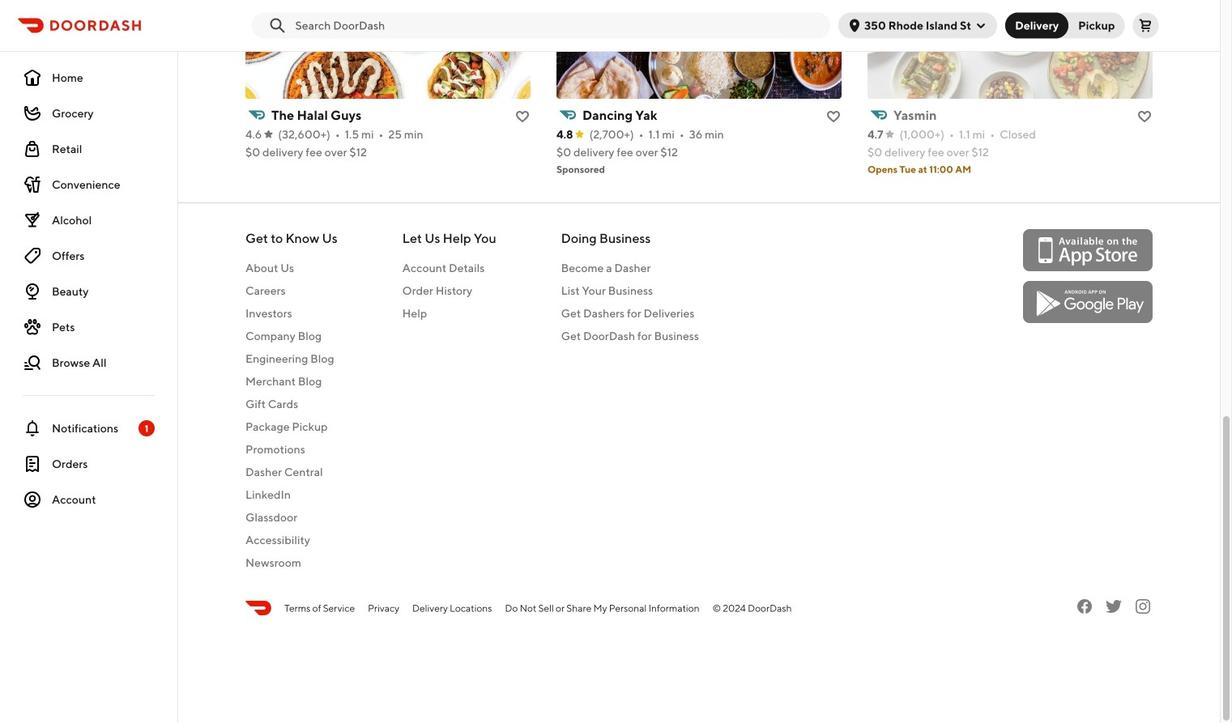 Task type: locate. For each thing, give the bounding box(es) containing it.
doordash on twitter image
[[1104, 597, 1124, 616]]

doordash on instagram image
[[1133, 597, 1153, 616]]

Store search: begin typing to search for stores available on DoorDash text field
[[295, 17, 821, 34]]

None button
[[1005, 13, 1069, 38], [1059, 13, 1125, 38], [1005, 13, 1069, 38], [1059, 13, 1125, 38]]



Task type: vqa. For each thing, say whether or not it's contained in the screenshot.
Bouquets
no



Task type: describe. For each thing, give the bounding box(es) containing it.
toggle order method (delivery or pickup) option group
[[1005, 13, 1125, 38]]

0 items, open order cart image
[[1139, 19, 1152, 32]]

doordash on facebook image
[[1075, 597, 1094, 616]]



